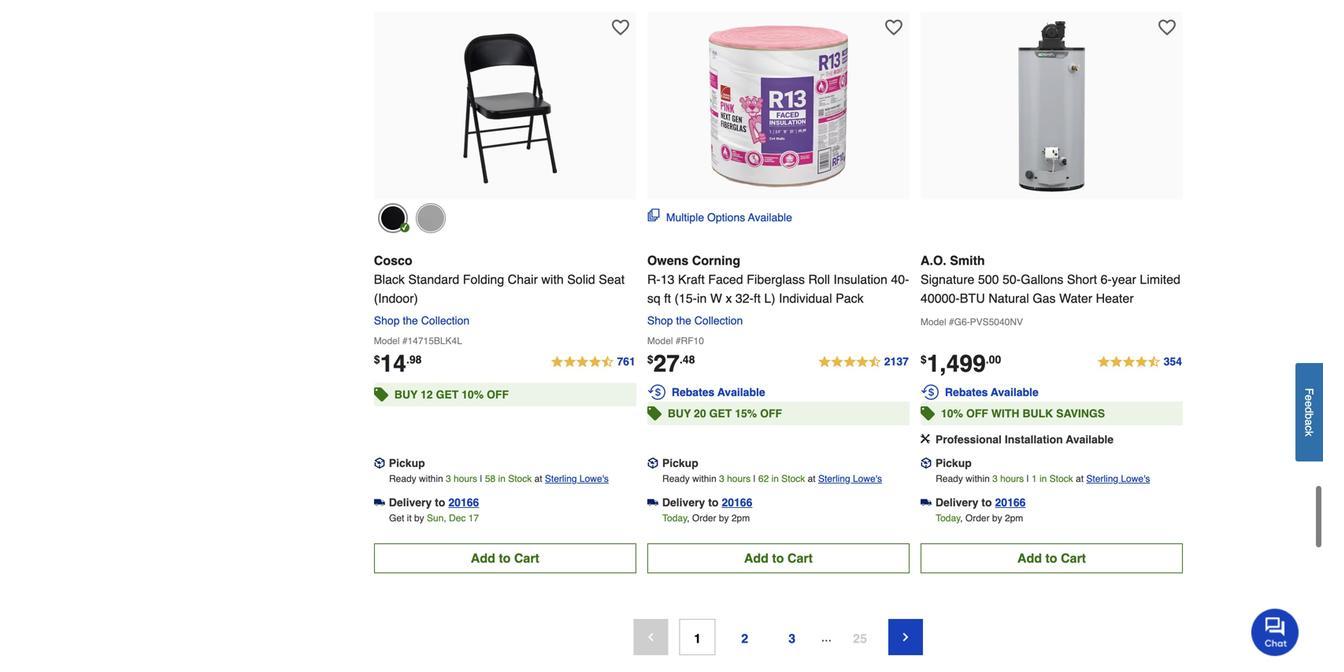 Task type: locate. For each thing, give the bounding box(es) containing it.
1 today , order by 2pm from the left
[[663, 513, 750, 524]]

a
[[1304, 420, 1316, 426]]

pickup for ready within 3 hours | 1 in stock at sterling lowe's
[[936, 457, 972, 469]]

ready within 3 hours | 1 in stock at sterling lowe's
[[936, 473, 1151, 484]]

heart outline image
[[1159, 19, 1176, 36]]

3 for 58
[[446, 473, 451, 484]]

2 horizontal spatial model
[[921, 317, 947, 328]]

1 , from the left
[[688, 513, 690, 524]]

2 horizontal spatial |
[[1027, 473, 1029, 484]]

0 horizontal spatial add
[[471, 551, 495, 566]]

today for ready within 3 hours | 1 in stock at sterling lowe's
[[936, 513, 961, 524]]

20166 button for 58
[[449, 495, 479, 510]]

in for ready within 3 hours | 1 in stock at sterling lowe's
[[1040, 473, 1047, 484]]

0 horizontal spatial lowe's
[[580, 473, 609, 484]]

the up model # rf10
[[676, 314, 692, 327]]

$ left .98
[[374, 353, 380, 366]]

1 shop from the left
[[374, 314, 400, 327]]

2 2pm from the left
[[1005, 513, 1024, 524]]

3 $ from the left
[[921, 353, 927, 366]]

1 horizontal spatial shop
[[648, 314, 673, 327]]

4.5 stars image down heater
[[1097, 353, 1183, 372]]

1 horizontal spatial the
[[676, 314, 692, 327]]

heart outline image
[[612, 19, 629, 36], [885, 19, 903, 36]]

0 horizontal spatial buy
[[395, 388, 418, 401]]

2 sterling lowe's button from the left
[[819, 471, 882, 487]]

0 horizontal spatial shop
[[374, 314, 400, 327]]

pickup down professional
[[936, 457, 972, 469]]

2 horizontal spatial stock
[[1050, 473, 1074, 484]]

3 cart from the left
[[1061, 551, 1086, 566]]

in
[[697, 291, 707, 306], [498, 473, 506, 484], [772, 473, 779, 484], [1040, 473, 1047, 484]]

1 horizontal spatial model
[[648, 336, 673, 347]]

in inside owens corning r-13 kraft faced fiberglass roll insulation 40- sq ft (15-in w x 32-ft l) individual pack
[[697, 291, 707, 306]]

# up .98
[[402, 336, 408, 347]]

1 horizontal spatial #
[[676, 336, 681, 347]]

13
[[661, 272, 675, 287]]

model up 27
[[648, 336, 673, 347]]

pickup image
[[374, 458, 385, 469], [648, 458, 659, 469], [921, 458, 932, 469]]

collection down w
[[695, 314, 743, 327]]

shop the collection link up model # 14715blk4l
[[374, 314, 476, 327]]

0 horizontal spatial stock
[[508, 473, 532, 484]]

rebates for 1,499
[[945, 386, 988, 399]]

1 horizontal spatial add
[[744, 551, 769, 566]]

4.5 stars image containing 2137
[[818, 353, 910, 372]]

2 20166 from the left
[[722, 496, 753, 509]]

natural
[[989, 291, 1030, 306]]

truck filled image
[[374, 497, 385, 508], [921, 497, 932, 508]]

ready for ready within 3 hours | 58 in stock at sterling lowe's
[[389, 473, 417, 484]]

btu
[[960, 291, 985, 306]]

3 delivery from the left
[[936, 496, 979, 509]]

1 shop the collection link from the left
[[374, 314, 476, 327]]

$ inside $ 1,499 .00
[[921, 353, 927, 366]]

sterling lowe's button for ready within 3 hours | 62 in stock at sterling lowe's
[[819, 471, 882, 487]]

rebates available for 1,499
[[945, 386, 1039, 399]]

0 horizontal spatial ft
[[664, 291, 671, 306]]

1 stock from the left
[[508, 473, 532, 484]]

1 horizontal spatial hours
[[727, 473, 751, 484]]

2 , from the left
[[961, 513, 963, 524]]

1 horizontal spatial ft
[[754, 291, 761, 306]]

2 hours from the left
[[727, 473, 751, 484]]

2 pickup from the left
[[662, 457, 699, 469]]

.98
[[407, 353, 422, 366]]

2 20166 button from the left
[[722, 495, 753, 510]]

at for 1
[[1076, 473, 1084, 484]]

at down savings
[[1076, 473, 1084, 484]]

buy for buy 12 get 10% off
[[395, 388, 418, 401]]

0 horizontal spatial ,
[[688, 513, 690, 524]]

by down the ready within 3 hours | 1 in stock at sterling lowe's
[[993, 513, 1003, 524]]

3 left 62
[[719, 473, 725, 484]]

2 rebates available from the left
[[945, 386, 1039, 399]]

0 horizontal spatial ready
[[389, 473, 417, 484]]

add to cart
[[471, 551, 540, 566], [744, 551, 813, 566], [1018, 551, 1086, 566]]

a.o. smith signature 500 50-gallons short 6-year limited 40000-btu natural gas water heater
[[921, 253, 1181, 306]]

delivery for ready within 3 hours | 58 in stock at sterling lowe's
[[389, 496, 432, 509]]

3 within from the left
[[966, 473, 990, 484]]

1 rebates available button from the left
[[648, 383, 910, 402]]

0 horizontal spatial add to cart
[[471, 551, 540, 566]]

truck filled image for today
[[921, 497, 932, 508]]

3 sterling lowe's button from the left
[[1087, 471, 1151, 487]]

1 add from the left
[[471, 551, 495, 566]]

4.5 stars image containing 354
[[1097, 353, 1183, 372]]

1 2pm from the left
[[732, 513, 750, 524]]

20166
[[449, 496, 479, 509], [722, 496, 753, 509], [995, 496, 1026, 509]]

f
[[1304, 388, 1316, 395]]

| left the 58
[[480, 473, 483, 484]]

add
[[471, 551, 495, 566], [744, 551, 769, 566], [1018, 551, 1042, 566]]

chat invite button image
[[1252, 608, 1300, 656]]

354
[[1164, 355, 1183, 368]]

1 horizontal spatial today
[[936, 513, 961, 524]]

in down installation
[[1040, 473, 1047, 484]]

cosco black standard folding chair with solid seat (indoor) image
[[419, 20, 592, 193]]

1 pickup from the left
[[389, 457, 425, 469]]

buy
[[395, 388, 418, 401], [668, 407, 691, 420]]

ready
[[389, 473, 417, 484], [663, 473, 690, 484], [936, 473, 963, 484]]

2 horizontal spatial within
[[966, 473, 990, 484]]

today , order by 2pm down the ready within 3 hours | 1 in stock at sterling lowe's
[[936, 513, 1024, 524]]

1 horizontal spatial at
[[808, 473, 816, 484]]

|
[[480, 473, 483, 484], [754, 473, 756, 484], [1027, 473, 1029, 484]]

3 4.5 stars image from the left
[[1097, 353, 1183, 372]]

smith
[[950, 253, 985, 268]]

1 delivery to 20166 from the left
[[389, 496, 479, 509]]

2 horizontal spatial cart
[[1061, 551, 1086, 566]]

available up "15%"
[[718, 386, 766, 399]]

shop the collection up model # 14715blk4l
[[374, 314, 470, 327]]

ft right the sq
[[664, 291, 671, 306]]

1 horizontal spatial sterling
[[819, 473, 851, 484]]

2 lowe's from the left
[[853, 473, 882, 484]]

get for 15%
[[709, 407, 732, 420]]

$ for 27
[[648, 353, 654, 366]]

$ right '2137'
[[921, 353, 927, 366]]

#
[[949, 317, 955, 328], [402, 336, 408, 347], [676, 336, 681, 347]]

1 horizontal spatial |
[[754, 473, 756, 484]]

3 hours from the left
[[1001, 473, 1024, 484]]

20166 button up dec
[[449, 495, 479, 510]]

rebates icon image down 1,499
[[921, 383, 940, 402]]

model for r-13 kraft faced fiberglass roll insulation 40- sq ft (15-in w x 32-ft l) individual pack
[[648, 336, 673, 347]]

2 by from the left
[[719, 513, 729, 524]]

, for ready within 3 hours | 1 in stock at sterling lowe's
[[961, 513, 963, 524]]

1 horizontal spatial 1
[[1032, 473, 1037, 484]]

e
[[1304, 395, 1316, 401], [1304, 401, 1316, 407]]

available right options
[[748, 211, 793, 224]]

sterling right the 58
[[545, 473, 577, 484]]

dec
[[449, 513, 466, 524]]

delivery for ready within 3 hours | 1 in stock at sterling lowe's
[[936, 496, 979, 509]]

lowe's
[[580, 473, 609, 484], [853, 473, 882, 484], [1121, 473, 1151, 484]]

2 horizontal spatial pickup image
[[921, 458, 932, 469]]

2 horizontal spatial hours
[[1001, 473, 1024, 484]]

1 horizontal spatial shop the collection
[[648, 314, 743, 327]]

3 ready from the left
[[936, 473, 963, 484]]

3 pickup from the left
[[936, 457, 972, 469]]

...
[[822, 630, 832, 645]]

k
[[1304, 431, 1316, 437]]

3 pickup image from the left
[[921, 458, 932, 469]]

pickup image for ready within 3 hours | 58 in stock at sterling lowe's
[[374, 458, 385, 469]]

buy for buy 20 get 15% off
[[668, 407, 691, 420]]

20166 up dec
[[449, 496, 479, 509]]

0 horizontal spatial pickup image
[[374, 458, 385, 469]]

0 horizontal spatial 20166
[[449, 496, 479, 509]]

2 horizontal spatial $
[[921, 353, 927, 366]]

# down 40000-
[[949, 317, 955, 328]]

1 20166 from the left
[[449, 496, 479, 509]]

e up b
[[1304, 401, 1316, 407]]

0 horizontal spatial sterling lowe's button
[[545, 471, 609, 487]]

stock down installation
[[1050, 473, 1074, 484]]

.00
[[986, 353, 1002, 366]]

2pm for 62
[[732, 513, 750, 524]]

lowe's for ready within 3 hours | 58 in stock at sterling lowe's
[[580, 473, 609, 484]]

4.5 stars image for 14
[[550, 353, 636, 372]]

2pm for 1
[[1005, 513, 1024, 524]]

10% up professional
[[941, 407, 964, 420]]

model down 40000-
[[921, 317, 947, 328]]

delivery right truck filled image
[[662, 496, 705, 509]]

3 at from the left
[[1076, 473, 1084, 484]]

.48
[[680, 353, 695, 366]]

2 rebates from the left
[[945, 386, 988, 399]]

assembly image
[[921, 434, 930, 443]]

in left w
[[697, 291, 707, 306]]

3 down professional
[[993, 473, 998, 484]]

shop the collection link
[[374, 314, 476, 327], [648, 314, 749, 327]]

1 horizontal spatial pickup image
[[648, 458, 659, 469]]

20166 down ready within 3 hours | 62 in stock at sterling lowe's at right
[[722, 496, 753, 509]]

1 order from the left
[[692, 513, 717, 524]]

2pm
[[732, 513, 750, 524], [1005, 513, 1024, 524]]

at
[[535, 473, 542, 484], [808, 473, 816, 484], [1076, 473, 1084, 484]]

0 horizontal spatial the
[[403, 314, 418, 327]]

hours left the 58
[[454, 473, 477, 484]]

professional installation available
[[936, 433, 1114, 446]]

0 horizontal spatial sterling
[[545, 473, 577, 484]]

2 shop the collection from the left
[[648, 314, 743, 327]]

pickup for ready within 3 hours | 58 in stock at sterling lowe's
[[389, 457, 425, 469]]

2 rebates icon image from the left
[[921, 383, 940, 402]]

collection up 14715blk4l
[[421, 314, 470, 327]]

0 horizontal spatial model
[[374, 336, 400, 347]]

cart for 2nd add to cart button from the left
[[788, 551, 813, 566]]

pickup image for ready within 3 hours | 62 in stock at sterling lowe's
[[648, 458, 659, 469]]

hours
[[454, 473, 477, 484], [727, 473, 751, 484], [1001, 473, 1024, 484]]

1 horizontal spatial today , order by 2pm
[[936, 513, 1024, 524]]

the
[[403, 314, 418, 327], [676, 314, 692, 327]]

pickup
[[389, 457, 425, 469], [662, 457, 699, 469], [936, 457, 972, 469]]

3 stock from the left
[[1050, 473, 1074, 484]]

0 horizontal spatial rebates
[[672, 386, 715, 399]]

tag filled image for buy 12 get 10% off
[[374, 384, 388, 406]]

4.5 stars image left 27
[[550, 353, 636, 372]]

at right the 58
[[535, 473, 542, 484]]

0 horizontal spatial hours
[[454, 473, 477, 484]]

in for ready within 3 hours | 58 in stock at sterling lowe's
[[498, 473, 506, 484]]

1 horizontal spatial rebates available button
[[921, 383, 1183, 402]]

0 horizontal spatial today , order by 2pm
[[663, 513, 750, 524]]

2 shop the collection link from the left
[[648, 314, 749, 327]]

1 right arrow left image
[[694, 631, 701, 646]]

2 e from the top
[[1304, 401, 1316, 407]]

0 horizontal spatial 20166 button
[[449, 495, 479, 510]]

delivery to 20166 up get it by sun, dec 17
[[389, 496, 479, 509]]

0 horizontal spatial delivery to 20166
[[389, 496, 479, 509]]

1 rebates icon image from the left
[[648, 383, 666, 402]]

50-
[[1003, 272, 1021, 287]]

in right the 58
[[498, 473, 506, 484]]

1 lowe's from the left
[[580, 473, 609, 484]]

14715blk4l
[[408, 336, 462, 347]]

rebates down actual price $1,499.00 element
[[945, 386, 988, 399]]

,
[[688, 513, 690, 524], [961, 513, 963, 524]]

get right 20
[[709, 407, 732, 420]]

available down savings
[[1066, 433, 1114, 446]]

stock right the 58
[[508, 473, 532, 484]]

# for owens corning r-13 kraft faced fiberglass roll insulation 40- sq ft (15-in w x 32-ft l) individual pack
[[676, 336, 681, 347]]

rebates available up buy 20 get 15% off
[[672, 386, 766, 399]]

hours for 1
[[1001, 473, 1024, 484]]

2pm down the ready within 3 hours | 1 in stock at sterling lowe's
[[1005, 513, 1024, 524]]

today , order by 2pm down ready within 3 hours | 62 in stock at sterling lowe's at right
[[663, 513, 750, 524]]

2 within from the left
[[693, 473, 717, 484]]

delivery to 20166 down professional
[[936, 496, 1026, 509]]

rebates icon image up tag filled icon
[[648, 383, 666, 402]]

roll
[[809, 272, 830, 287]]

2 the from the left
[[676, 314, 692, 327]]

tag filled image
[[374, 384, 388, 406], [921, 402, 935, 425]]

sterling right 62
[[819, 473, 851, 484]]

3 sterling from the left
[[1087, 473, 1119, 484]]

owens
[[648, 253, 689, 268]]

1 horizontal spatial pickup
[[662, 457, 699, 469]]

1 $ from the left
[[374, 353, 380, 366]]

short
[[1067, 272, 1098, 287]]

shop down (indoor)
[[374, 314, 400, 327]]

2 horizontal spatial add
[[1018, 551, 1042, 566]]

2 | from the left
[[754, 473, 756, 484]]

1 truck filled image from the left
[[374, 497, 385, 508]]

2 horizontal spatial at
[[1076, 473, 1084, 484]]

1 20166 button from the left
[[449, 495, 479, 510]]

1 hours from the left
[[454, 473, 477, 484]]

with
[[992, 407, 1020, 420]]

3 link
[[774, 619, 810, 655]]

owens corning r-13 kraft faced fiberglass roll insulation 40- sq ft (15-in w x 32-ft l) individual pack
[[648, 253, 910, 306]]

stock for 58
[[508, 473, 532, 484]]

1 horizontal spatial $
[[648, 353, 654, 366]]

0 horizontal spatial #
[[402, 336, 408, 347]]

today , order by 2pm for ready within 3 hours | 62 in stock at sterling lowe's
[[663, 513, 750, 524]]

rebates icon image
[[648, 383, 666, 402], [921, 383, 940, 402]]

1 horizontal spatial rebates icon image
[[921, 383, 940, 402]]

27
[[654, 350, 680, 377]]

0 horizontal spatial heart outline image
[[612, 19, 629, 36]]

0 horizontal spatial delivery
[[389, 496, 432, 509]]

order down the ready within 3 hours | 1 in stock at sterling lowe's
[[966, 513, 990, 524]]

1 today from the left
[[663, 513, 688, 524]]

0 horizontal spatial rebates available button
[[648, 383, 910, 402]]

1 shop the collection from the left
[[374, 314, 470, 327]]

1 sterling lowe's button from the left
[[545, 471, 609, 487]]

1 horizontal spatial heart outline image
[[885, 19, 903, 36]]

1 by from the left
[[414, 513, 424, 524]]

within down professional
[[966, 473, 990, 484]]

2 today , order by 2pm from the left
[[936, 513, 1024, 524]]

1 horizontal spatial shop the collection link
[[648, 314, 749, 327]]

stock for 62
[[782, 473, 805, 484]]

1 ft from the left
[[664, 291, 671, 306]]

1 down installation
[[1032, 473, 1037, 484]]

within up get it by sun, dec 17
[[419, 473, 443, 484]]

in for ready within 3 hours | 62 in stock at sterling lowe's
[[772, 473, 779, 484]]

rebates available button up bulk
[[921, 383, 1183, 402]]

3 20166 from the left
[[995, 496, 1026, 509]]

1 horizontal spatial delivery to 20166
[[662, 496, 753, 509]]

delivery
[[389, 496, 432, 509], [662, 496, 705, 509], [936, 496, 979, 509]]

0 horizontal spatial 4.5 stars image
[[550, 353, 636, 372]]

$ 1,499 .00
[[921, 350, 1002, 377]]

g6-
[[955, 317, 970, 328]]

get right '12'
[[436, 388, 459, 401]]

buy left 20
[[668, 407, 691, 420]]

model up 14
[[374, 336, 400, 347]]

2 pickup image from the left
[[648, 458, 659, 469]]

4.5 stars image containing 761
[[550, 353, 636, 372]]

rebates up 20
[[672, 386, 715, 399]]

20166 down the ready within 3 hours | 1 in stock at sterling lowe's
[[995, 496, 1026, 509]]

3 inside 3 link
[[789, 631, 796, 646]]

$ inside the $ 14 .98
[[374, 353, 380, 366]]

2 cart from the left
[[788, 551, 813, 566]]

1 horizontal spatial ,
[[961, 513, 963, 524]]

cart
[[514, 551, 540, 566], [788, 551, 813, 566], [1061, 551, 1086, 566]]

3 up dec
[[446, 473, 451, 484]]

1 pickup image from the left
[[374, 458, 385, 469]]

delivery to 20166 right truck filled image
[[662, 496, 753, 509]]

3 for 1
[[993, 473, 998, 484]]

3 for 62
[[719, 473, 725, 484]]

1 | from the left
[[480, 473, 483, 484]]

1 horizontal spatial cart
[[788, 551, 813, 566]]

pickup down 20
[[662, 457, 699, 469]]

$ right the 761
[[648, 353, 654, 366]]

2 shop from the left
[[648, 314, 673, 327]]

1 rebates from the left
[[672, 386, 715, 399]]

installation
[[1005, 433, 1063, 446]]

by right it
[[414, 513, 424, 524]]

0 horizontal spatial shop the collection link
[[374, 314, 476, 327]]

1 sterling from the left
[[545, 473, 577, 484]]

sterling lowe's button
[[545, 471, 609, 487], [819, 471, 882, 487], [1087, 471, 1151, 487]]

seat
[[599, 272, 625, 287]]

order
[[692, 513, 717, 524], [966, 513, 990, 524]]

2 order from the left
[[966, 513, 990, 524]]

limited
[[1140, 272, 1181, 287]]

shop the collection for standard
[[374, 314, 470, 327]]

2 horizontal spatial sterling lowe's button
[[1087, 471, 1151, 487]]

available up 10% off with bulk savings
[[991, 386, 1039, 399]]

2 heart outline image from the left
[[885, 19, 903, 36]]

shop the collection link up "rf10"
[[648, 314, 749, 327]]

4.5 stars image down the pack
[[818, 353, 910, 372]]

hours left 62
[[727, 473, 751, 484]]

1 within from the left
[[419, 473, 443, 484]]

0 horizontal spatial 1
[[694, 631, 701, 646]]

within for ready within 3 hours | 1 in stock at sterling lowe's
[[966, 473, 990, 484]]

0 horizontal spatial today
[[663, 513, 688, 524]]

off
[[487, 388, 509, 401], [760, 407, 782, 420], [967, 407, 989, 420]]

2 horizontal spatial 20166 button
[[995, 495, 1026, 510]]

off right "15%"
[[760, 407, 782, 420]]

761 button
[[550, 353, 636, 372]]

shop down the sq
[[648, 314, 673, 327]]

2 horizontal spatial delivery to 20166
[[936, 496, 1026, 509]]

off for buy 20 get 15% off
[[760, 407, 782, 420]]

available
[[748, 211, 793, 224], [718, 386, 766, 399], [991, 386, 1039, 399], [1066, 433, 1114, 446]]

2 ready from the left
[[663, 473, 690, 484]]

0 horizontal spatial |
[[480, 473, 483, 484]]

1 horizontal spatial add to cart button
[[648, 544, 910, 573]]

1 horizontal spatial lowe's
[[853, 473, 882, 484]]

1 cart from the left
[[514, 551, 540, 566]]

1 horizontal spatial buy
[[668, 407, 691, 420]]

4.5 stars image
[[550, 353, 636, 372], [818, 353, 910, 372], [1097, 353, 1183, 372]]

0 vertical spatial 1
[[1032, 473, 1037, 484]]

2pm down ready within 3 hours | 62 in stock at sterling lowe's at right
[[732, 513, 750, 524]]

| left 62
[[754, 473, 756, 484]]

add to cart button
[[374, 544, 636, 573], [648, 544, 910, 573], [921, 544, 1183, 573]]

tag filled image down 14
[[374, 384, 388, 406]]

rebates available button
[[648, 383, 910, 402], [921, 383, 1183, 402]]

1 ready from the left
[[389, 473, 417, 484]]

15%
[[735, 407, 757, 420]]

2 delivery from the left
[[662, 496, 705, 509]]

2 collection from the left
[[695, 314, 743, 327]]

20166 for 62
[[722, 496, 753, 509]]

2 rebates available button from the left
[[921, 383, 1183, 402]]

$ inside '$ 27 .48'
[[648, 353, 654, 366]]

2 horizontal spatial 4.5 stars image
[[1097, 353, 1183, 372]]

rebates available up with
[[945, 386, 1039, 399]]

off up professional
[[967, 407, 989, 420]]

buy 20 get 15% off
[[668, 407, 782, 420]]

# up .48
[[676, 336, 681, 347]]

1 horizontal spatial delivery
[[662, 496, 705, 509]]

1 horizontal spatial ready
[[663, 473, 690, 484]]

2 horizontal spatial sterling
[[1087, 473, 1119, 484]]

r-
[[648, 272, 661, 287]]

1 horizontal spatial 2pm
[[1005, 513, 1024, 524]]

sterling for ready within 3 hours | 62 in stock at sterling lowe's
[[819, 473, 851, 484]]

20
[[694, 407, 706, 420]]

shop the collection up "rf10"
[[648, 314, 743, 327]]

sterling
[[545, 473, 577, 484], [819, 473, 851, 484], [1087, 473, 1119, 484]]

500
[[978, 272, 999, 287]]

1 the from the left
[[403, 314, 418, 327]]

delivery to 20166
[[389, 496, 479, 509], [662, 496, 753, 509], [936, 496, 1026, 509]]

delivery to 20166 for ready within 3 hours | 1 in stock at sterling lowe's
[[936, 496, 1026, 509]]

order down ready within 3 hours | 62 in stock at sterling lowe's at right
[[692, 513, 717, 524]]

2 at from the left
[[808, 473, 816, 484]]

20166 button down the ready within 3 hours | 1 in stock at sterling lowe's
[[995, 495, 1026, 510]]

2 truck filled image from the left
[[921, 497, 932, 508]]

tag filled image for 10% off with bulk savings
[[921, 402, 935, 425]]

1 horizontal spatial 10%
[[941, 407, 964, 420]]

2 stock from the left
[[782, 473, 805, 484]]

| down professional installation available
[[1027, 473, 1029, 484]]

3 20166 button from the left
[[995, 495, 1026, 510]]

2 horizontal spatial off
[[967, 407, 989, 420]]

2 horizontal spatial 20166
[[995, 496, 1026, 509]]

0 horizontal spatial rebates icon image
[[648, 383, 666, 402]]

0 horizontal spatial within
[[419, 473, 443, 484]]

3 lowe's from the left
[[1121, 473, 1151, 484]]

e up d
[[1304, 395, 1316, 401]]

truck filled image for get
[[374, 497, 385, 508]]

in right 62
[[772, 473, 779, 484]]

1 horizontal spatial get
[[709, 407, 732, 420]]

hours down professional installation available
[[1001, 473, 1024, 484]]

shop the collection link for standard
[[374, 314, 476, 327]]

40000-
[[921, 291, 960, 306]]

1 horizontal spatial stock
[[782, 473, 805, 484]]

2 delivery to 20166 from the left
[[662, 496, 753, 509]]

to
[[435, 496, 445, 509], [708, 496, 719, 509], [982, 496, 992, 509], [499, 551, 511, 566], [772, 551, 784, 566], [1046, 551, 1058, 566]]

0 horizontal spatial add to cart button
[[374, 544, 636, 573]]

w
[[711, 291, 722, 306]]

rebates available button up "15%"
[[648, 383, 910, 402]]

2 add to cart from the left
[[744, 551, 813, 566]]

sterling down savings
[[1087, 473, 1119, 484]]

1 horizontal spatial 20166 button
[[722, 495, 753, 510]]

tag filled image up assembly image
[[921, 402, 935, 425]]

2 sterling from the left
[[819, 473, 851, 484]]

2 horizontal spatial ready
[[936, 473, 963, 484]]

rebates available button for 1,499
[[921, 383, 1183, 402]]

shop the collection link for r-
[[648, 314, 749, 327]]

2 add from the left
[[744, 551, 769, 566]]

sterling lowe's button for ready within 3 hours | 1 in stock at sterling lowe's
[[1087, 471, 1151, 487]]

20166 button down ready within 3 hours | 62 in stock at sterling lowe's at right
[[722, 495, 753, 510]]

3 left "..."
[[789, 631, 796, 646]]

17
[[469, 513, 479, 524]]

rebates available for 27
[[672, 386, 766, 399]]

1 add to cart from the left
[[471, 551, 540, 566]]

1 vertical spatial buy
[[668, 407, 691, 420]]

1 4.5 stars image from the left
[[550, 353, 636, 372]]

20166 for 58
[[449, 496, 479, 509]]

2 horizontal spatial delivery
[[936, 496, 979, 509]]

0 horizontal spatial off
[[487, 388, 509, 401]]

3 add to cart from the left
[[1018, 551, 1086, 566]]

0 horizontal spatial $
[[374, 353, 380, 366]]

by down ready within 3 hours | 62 in stock at sterling lowe's at right
[[719, 513, 729, 524]]

0 horizontal spatial collection
[[421, 314, 470, 327]]

heater
[[1096, 291, 1134, 306]]

delivery for ready within 3 hours | 62 in stock at sterling lowe's
[[662, 496, 705, 509]]

2 4.5 stars image from the left
[[818, 353, 910, 372]]

1 rebates available from the left
[[672, 386, 766, 399]]

1 at from the left
[[535, 473, 542, 484]]

the up model # 14715blk4l
[[403, 314, 418, 327]]

stock right 62
[[782, 473, 805, 484]]

4.5 stars image for 1,499
[[1097, 353, 1183, 372]]

ft left l)
[[754, 291, 761, 306]]

0 horizontal spatial get
[[436, 388, 459, 401]]

1 horizontal spatial add to cart
[[744, 551, 813, 566]]

off right '12'
[[487, 388, 509, 401]]

1 horizontal spatial within
[[693, 473, 717, 484]]

with
[[542, 272, 564, 287]]

delivery up it
[[389, 496, 432, 509]]

within left 62
[[693, 473, 717, 484]]

1 collection from the left
[[421, 314, 470, 327]]

1 horizontal spatial rebates
[[945, 386, 988, 399]]

2 today from the left
[[936, 513, 961, 524]]

add to cart for first add to cart button from right
[[1018, 551, 1086, 566]]

add to cart for third add to cart button from the right
[[471, 551, 540, 566]]

0 horizontal spatial pickup
[[389, 457, 425, 469]]

2 ft from the left
[[754, 291, 761, 306]]

2 horizontal spatial add to cart
[[1018, 551, 1086, 566]]

3
[[446, 473, 451, 484], [719, 473, 725, 484], [993, 473, 998, 484], [789, 631, 796, 646]]

solid
[[567, 272, 595, 287]]

pickup up it
[[389, 457, 425, 469]]

1 horizontal spatial sterling lowe's button
[[819, 471, 882, 487]]

1 delivery from the left
[[389, 496, 432, 509]]

3 add from the left
[[1018, 551, 1042, 566]]

buy left '12'
[[395, 388, 418, 401]]

1 horizontal spatial 4.5 stars image
[[818, 353, 910, 372]]

2 $ from the left
[[648, 353, 654, 366]]

delivery down professional
[[936, 496, 979, 509]]

0 horizontal spatial 10%
[[462, 388, 484, 401]]

3 by from the left
[[993, 513, 1003, 524]]

10% right '12'
[[462, 388, 484, 401]]



Task type: vqa. For each thing, say whether or not it's contained in the screenshot.
participating
no



Task type: describe. For each thing, give the bounding box(es) containing it.
signature
[[921, 272, 975, 287]]

truck filled image
[[648, 497, 659, 508]]

761
[[617, 355, 636, 368]]

get
[[389, 513, 404, 524]]

order for ready within 3 hours | 1 in stock at sterling lowe's
[[966, 513, 990, 524]]

delivery to 20166 for ready within 3 hours | 58 in stock at sterling lowe's
[[389, 496, 479, 509]]

2 add to cart button from the left
[[648, 544, 910, 573]]

by for ready within 3 hours | 62 in stock at sterling lowe's
[[719, 513, 729, 524]]

collection for 13
[[695, 314, 743, 327]]

# for cosco black standard folding chair with solid seat (indoor)
[[402, 336, 408, 347]]

ready within 3 hours | 58 in stock at sterling lowe's
[[389, 473, 609, 484]]

2
[[742, 631, 749, 646]]

sun,
[[427, 513, 446, 524]]

sterling for ready within 3 hours | 58 in stock at sterling lowe's
[[545, 473, 577, 484]]

options
[[707, 211, 746, 224]]

black
[[374, 272, 405, 287]]

$ 14 .98
[[374, 350, 422, 377]]

sterling for ready within 3 hours | 1 in stock at sterling lowe's
[[1087, 473, 1119, 484]]

1 link
[[680, 619, 716, 655]]

cart for third add to cart button from the right
[[514, 551, 540, 566]]

25
[[853, 631, 867, 646]]

40-
[[891, 272, 910, 287]]

fiberglass
[[747, 272, 805, 287]]

l)
[[764, 291, 776, 306]]

10% off with bulk savings
[[941, 407, 1105, 420]]

lowe's for ready within 3 hours | 62 in stock at sterling lowe's
[[853, 473, 882, 484]]

pickup image for ready within 3 hours | 1 in stock at sterling lowe's
[[921, 458, 932, 469]]

f e e d b a c k button
[[1296, 363, 1324, 462]]

actual price $14.98 element
[[374, 350, 422, 377]]

| for 58
[[480, 473, 483, 484]]

, for ready within 3 hours | 62 in stock at sterling lowe's
[[688, 513, 690, 524]]

2137
[[885, 355, 909, 368]]

kraft
[[678, 272, 705, 287]]

arrow left image
[[645, 631, 658, 644]]

gallons
[[1021, 272, 1064, 287]]

actual price $1,499.00 element
[[921, 350, 1002, 377]]

add to cart for 2nd add to cart button from the left
[[744, 551, 813, 566]]

1 vertical spatial 10%
[[941, 407, 964, 420]]

standard
[[408, 272, 460, 287]]

$ for 1,499
[[921, 353, 927, 366]]

by for ready within 3 hours | 1 in stock at sterling lowe's
[[993, 513, 1003, 524]]

the for r-
[[676, 314, 692, 327]]

2 link
[[727, 619, 763, 655]]

cosco
[[374, 253, 413, 268]]

c
[[1304, 426, 1316, 431]]

4.5 stars image for 27
[[818, 353, 910, 372]]

arrow right image
[[900, 631, 912, 644]]

pvs5040nv
[[970, 317, 1023, 328]]

corning
[[692, 253, 741, 268]]

buy 12 get 10% off
[[395, 388, 509, 401]]

hours for 58
[[454, 473, 477, 484]]

model # g6-pvs5040nv
[[921, 317, 1023, 328]]

rebates available button for 27
[[648, 383, 910, 402]]

shop for owens corning r-13 kraft faced fiberglass roll insulation 40- sq ft (15-in w x 32-ft l) individual pack
[[648, 314, 673, 327]]

off for buy 12 get 10% off
[[487, 388, 509, 401]]

savings
[[1057, 407, 1105, 420]]

shop the collection for r-
[[648, 314, 743, 327]]

within for ready within 3 hours | 62 in stock at sterling lowe's
[[693, 473, 717, 484]]

x
[[726, 291, 732, 306]]

2 horizontal spatial #
[[949, 317, 955, 328]]

1 add to cart button from the left
[[374, 544, 636, 573]]

folding
[[463, 272, 504, 287]]

3 add to cart button from the left
[[921, 544, 1183, 573]]

order for ready within 3 hours | 62 in stock at sterling lowe's
[[692, 513, 717, 524]]

cart for first add to cart button from right
[[1061, 551, 1086, 566]]

professional
[[936, 433, 1002, 446]]

a.o.
[[921, 253, 947, 268]]

gray image
[[416, 203, 446, 233]]

20166 button for 1
[[995, 495, 1026, 510]]

get it by sun, dec 17
[[389, 513, 479, 524]]

owens corning r-13 kraft faced fiberglass roll insulation 40-sq ft (15-in w x 32-ft l) individual pack image
[[692, 20, 865, 193]]

58
[[485, 473, 496, 484]]

actual price $27.48 element
[[648, 350, 695, 377]]

(15-
[[675, 291, 697, 306]]

multiple options available link
[[648, 209, 793, 225]]

| for 1
[[1027, 473, 1029, 484]]

f e e d b a c k
[[1304, 388, 1316, 437]]

$ for 14
[[374, 353, 380, 366]]

20166 for 1
[[995, 496, 1026, 509]]

within for ready within 3 hours | 58 in stock at sterling lowe's
[[419, 473, 443, 484]]

model for black standard folding chair with solid seat (indoor)
[[374, 336, 400, 347]]

pickup for ready within 3 hours | 62 in stock at sterling lowe's
[[662, 457, 699, 469]]

delivery to 20166 for ready within 3 hours | 62 in stock at sterling lowe's
[[662, 496, 753, 509]]

$ 27 .48
[[648, 350, 695, 377]]

black image
[[378, 203, 408, 233]]

shop for cosco black standard folding chair with solid seat (indoor)
[[374, 314, 400, 327]]

ready within 3 hours | 62 in stock at sterling lowe's
[[663, 473, 882, 484]]

32-
[[736, 291, 754, 306]]

ready for ready within 3 hours | 1 in stock at sterling lowe's
[[936, 473, 963, 484]]

rf10
[[681, 336, 704, 347]]

1 vertical spatial 1
[[694, 631, 701, 646]]

collection for folding
[[421, 314, 470, 327]]

get for 10%
[[436, 388, 459, 401]]

gas
[[1033, 291, 1056, 306]]

lowe's for ready within 3 hours | 1 in stock at sterling lowe's
[[1121, 473, 1151, 484]]

a.o. smith signature 500 50-gallons short 6-year limited 40000-btu natural gas water heater image
[[965, 20, 1139, 193]]

sq
[[648, 291, 661, 306]]

20166 button for 62
[[722, 495, 753, 510]]

water
[[1060, 291, 1093, 306]]

1,499
[[927, 350, 986, 377]]

it
[[407, 513, 412, 524]]

| for 62
[[754, 473, 756, 484]]

stock for 1
[[1050, 473, 1074, 484]]

0 vertical spatial 10%
[[462, 388, 484, 401]]

rebates icon image for 27
[[648, 383, 666, 402]]

tag filled image
[[648, 402, 662, 425]]

b
[[1304, 413, 1316, 420]]

model # rf10
[[648, 336, 704, 347]]

multiple
[[666, 211, 704, 224]]

ready for ready within 3 hours | 62 in stock at sterling lowe's
[[663, 473, 690, 484]]

year
[[1112, 272, 1137, 287]]

sterling lowe's button for ready within 3 hours | 58 in stock at sterling lowe's
[[545, 471, 609, 487]]

at for 58
[[535, 473, 542, 484]]

multiple options available
[[666, 211, 793, 224]]

cosco black standard folding chair with solid seat (indoor)
[[374, 253, 625, 306]]

chair
[[508, 272, 538, 287]]

faced
[[708, 272, 743, 287]]

d
[[1304, 407, 1316, 413]]

today , order by 2pm for ready within 3 hours | 1 in stock at sterling lowe's
[[936, 513, 1024, 524]]

hours for 62
[[727, 473, 751, 484]]

individual
[[779, 291, 832, 306]]

model # 14715blk4l
[[374, 336, 462, 347]]

the for standard
[[403, 314, 418, 327]]

12
[[421, 388, 433, 401]]

today for ready within 3 hours | 62 in stock at sterling lowe's
[[663, 513, 688, 524]]

bulk
[[1023, 407, 1054, 420]]

at for 62
[[808, 473, 816, 484]]

1 heart outline image from the left
[[612, 19, 629, 36]]

(indoor)
[[374, 291, 418, 306]]

1 e from the top
[[1304, 395, 1316, 401]]

insulation
[[834, 272, 888, 287]]

62
[[759, 473, 769, 484]]

pack
[[836, 291, 864, 306]]

14
[[380, 350, 407, 377]]

25 link
[[843, 620, 878, 655]]

2137 button
[[818, 353, 910, 372]]

rebates icon image for 1,499
[[921, 383, 940, 402]]

6-
[[1101, 272, 1112, 287]]

rebates for 27
[[672, 386, 715, 399]]



